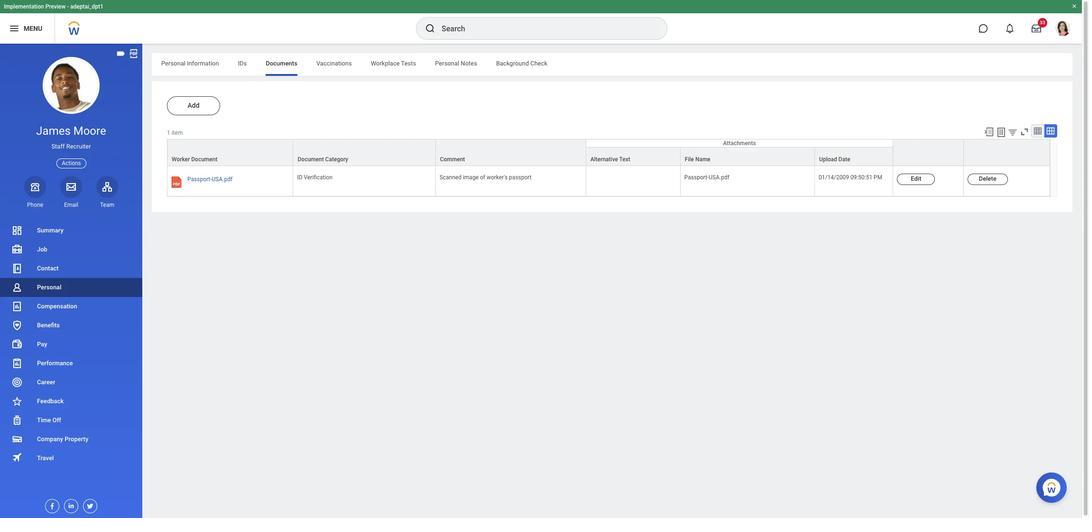 Task type: locate. For each thing, give the bounding box(es) containing it.
time off image
[[11, 415, 23, 426]]

phone image
[[28, 181, 42, 193]]

tab list
[[152, 53, 1073, 76]]

comment button
[[436, 140, 586, 166]]

1
[[167, 130, 170, 136]]

1 horizontal spatial document
[[298, 156, 324, 163]]

worker
[[172, 156, 190, 163]]

personal
[[161, 60, 185, 67], [435, 60, 459, 67], [37, 284, 61, 291]]

passport- down worker document at the left top of page
[[187, 176, 212, 183]]

category
[[325, 156, 348, 163]]

pay link
[[0, 335, 142, 354]]

phone button
[[24, 176, 46, 209]]

document category
[[298, 156, 348, 163]]

alternative text button
[[586, 148, 680, 166]]

document up id verification element
[[298, 156, 324, 163]]

row containing alternative text
[[167, 147, 1050, 166]]

add
[[188, 102, 200, 109]]

2 document from the left
[[298, 156, 324, 163]]

passport-usa.pdf down name
[[685, 174, 730, 181]]

passport- down file name
[[685, 174, 709, 181]]

tests
[[401, 60, 416, 67]]

expand table image
[[1046, 126, 1056, 136]]

33
[[1040, 20, 1046, 25]]

twitter image
[[84, 500, 94, 510]]

row containing edit
[[167, 166, 1050, 197]]

1 item
[[167, 130, 183, 136]]

list
[[0, 221, 142, 468]]

personal for personal notes
[[435, 60, 459, 67]]

1 document from the left
[[191, 156, 217, 163]]

usa.pdf down name
[[709, 174, 730, 181]]

menu
[[24, 24, 42, 32]]

compensation image
[[11, 301, 23, 312]]

close environment banner image
[[1072, 3, 1078, 9]]

personal left notes
[[435, 60, 459, 67]]

linkedin image
[[65, 500, 75, 510]]

delete
[[979, 175, 997, 182]]

tab list containing personal information
[[152, 53, 1073, 76]]

fullscreen image
[[1020, 127, 1030, 137]]

feedback
[[37, 398, 64, 405]]

id
[[297, 174, 303, 181]]

career link
[[0, 373, 142, 392]]

phone
[[27, 202, 43, 208]]

alternative
[[591, 156, 618, 163]]

justify image
[[9, 23, 20, 34]]

0 horizontal spatial document
[[191, 156, 217, 163]]

document inside popup button
[[298, 156, 324, 163]]

passport-usa.pdf
[[685, 174, 730, 181], [187, 176, 233, 183]]

performance image
[[11, 358, 23, 369]]

phone james moore element
[[24, 201, 46, 209]]

document
[[191, 156, 217, 163], [298, 156, 324, 163]]

check
[[531, 60, 548, 67]]

contact image
[[11, 263, 23, 274]]

1 horizontal spatial personal
[[161, 60, 185, 67]]

facebook image
[[46, 500, 56, 510]]

1 horizontal spatial passport-
[[685, 174, 709, 181]]

performance link
[[0, 354, 142, 373]]

travel link
[[0, 449, 142, 468]]

tag image
[[116, 48, 126, 59]]

passport-usa.pdf down worker document at the left top of page
[[187, 176, 233, 183]]

row
[[167, 139, 1050, 166], [167, 147, 1050, 166], [167, 166, 1050, 197]]

file name
[[685, 156, 711, 163]]

0 horizontal spatial personal
[[37, 284, 61, 291]]

passport-
[[685, 174, 709, 181], [187, 176, 212, 183]]

off
[[53, 417, 61, 424]]

0 horizontal spatial usa.pdf
[[212, 176, 233, 183]]

0 horizontal spatial passport-usa.pdf
[[187, 176, 233, 183]]

usa.pdf
[[709, 174, 730, 181], [212, 176, 233, 183]]

company
[[37, 436, 63, 443]]

navigation pane region
[[0, 44, 142, 518]]

1 row from the top
[[167, 139, 1050, 166]]

toolbar
[[980, 124, 1058, 139]]

company property
[[37, 436, 88, 443]]

career
[[37, 379, 55, 386]]

document up passport-usa.pdf link
[[191, 156, 217, 163]]

33 button
[[1026, 18, 1048, 39]]

upload date
[[819, 156, 851, 163]]

summary link
[[0, 221, 142, 240]]

job image
[[11, 244, 23, 255]]

personal left information
[[161, 60, 185, 67]]

2 row from the top
[[167, 147, 1050, 166]]

3 row from the top
[[167, 166, 1050, 197]]

cell
[[586, 166, 681, 197]]

actions
[[62, 160, 81, 166]]

implementation preview -   adeptai_dpt1
[[4, 3, 103, 10]]

background check
[[496, 60, 548, 67]]

notes
[[461, 60, 477, 67]]

ids
[[238, 60, 247, 67]]

upload
[[819, 156, 837, 163]]

email james moore element
[[60, 201, 82, 209]]

alternative text
[[591, 156, 630, 163]]

usa.pdf down the worker document "popup button" at the left top of the page
[[212, 176, 233, 183]]

travel image
[[11, 452, 23, 463]]

view printable version (pdf) image
[[129, 48, 139, 59]]

export to worksheets image
[[996, 127, 1007, 138]]

personal down contact
[[37, 284, 61, 291]]

document inside "popup button"
[[191, 156, 217, 163]]

email
[[64, 202, 78, 208]]

2 horizontal spatial personal
[[435, 60, 459, 67]]

upload date button
[[815, 148, 893, 166]]



Task type: describe. For each thing, give the bounding box(es) containing it.
job
[[37, 246, 47, 253]]

inbox large image
[[1032, 24, 1041, 33]]

add button
[[167, 96, 220, 115]]

edit button
[[897, 174, 935, 185]]

mail image
[[65, 181, 77, 193]]

travel
[[37, 455, 54, 462]]

of
[[480, 174, 485, 181]]

james
[[36, 124, 71, 138]]

01/14/2009 09:50:51 pm
[[819, 174, 883, 181]]

workplace tests
[[371, 60, 416, 67]]

personal information
[[161, 60, 219, 67]]

summary
[[37, 227, 63, 234]]

recruiter
[[66, 143, 91, 150]]

personal image
[[11, 282, 23, 293]]

worker's
[[487, 174, 508, 181]]

scanned image of worker's passport
[[440, 174, 532, 181]]

personal for personal information
[[161, 60, 185, 67]]

search image
[[425, 23, 436, 34]]

job link
[[0, 240, 142, 259]]

team james moore element
[[96, 201, 118, 209]]

comment
[[440, 156, 465, 163]]

preview
[[45, 3, 66, 10]]

view team image
[[102, 181, 113, 193]]

name
[[696, 156, 711, 163]]

documents
[[266, 60, 297, 67]]

pay
[[37, 341, 47, 348]]

contact link
[[0, 259, 142, 278]]

worker document
[[172, 156, 217, 163]]

compensation
[[37, 303, 77, 310]]

staff recruiter
[[51, 143, 91, 150]]

team link
[[96, 176, 118, 209]]

james moore
[[36, 124, 106, 138]]

menu button
[[0, 13, 55, 44]]

personal notes
[[435, 60, 477, 67]]

edit
[[911, 175, 922, 182]]

benefits
[[37, 322, 60, 329]]

export to excel image
[[984, 127, 994, 137]]

email button
[[60, 176, 82, 209]]

delete button
[[968, 174, 1008, 185]]

select to filter grid data image
[[1008, 127, 1018, 137]]

worker document button
[[167, 140, 293, 166]]

company property image
[[11, 434, 23, 445]]

file name button
[[681, 148, 815, 166]]

feedback link
[[0, 392, 142, 411]]

personal inside list
[[37, 284, 61, 291]]

id verification element
[[297, 172, 333, 181]]

Search Workday  search field
[[442, 18, 648, 39]]

career image
[[11, 377, 23, 388]]

menu banner
[[0, 0, 1082, 44]]

compensation link
[[0, 297, 142, 316]]

staff
[[51, 143, 65, 150]]

09:50:51
[[851, 174, 873, 181]]

time off
[[37, 417, 61, 424]]

information
[[187, 60, 219, 67]]

vaccinations
[[316, 60, 352, 67]]

item
[[172, 130, 183, 136]]

notifications large image
[[1005, 24, 1015, 33]]

benefits link
[[0, 316, 142, 335]]

moore
[[73, 124, 106, 138]]

implementation
[[4, 3, 44, 10]]

row containing attachments
[[167, 139, 1050, 166]]

01/14/2009
[[819, 174, 849, 181]]

attachments
[[723, 140, 756, 147]]

company property link
[[0, 430, 142, 449]]

passport
[[509, 174, 532, 181]]

time
[[37, 417, 51, 424]]

date
[[839, 156, 851, 163]]

contact
[[37, 265, 59, 272]]

verification
[[304, 174, 333, 181]]

time off link
[[0, 411, 142, 430]]

1 horizontal spatial usa.pdf
[[709, 174, 730, 181]]

personal link
[[0, 278, 142, 297]]

feedback image
[[11, 396, 23, 407]]

text
[[619, 156, 630, 163]]

passport-usa.pdf link
[[187, 174, 233, 190]]

workplace
[[371, 60, 400, 67]]

pm
[[874, 174, 883, 181]]

scanned
[[440, 174, 462, 181]]

summary image
[[11, 225, 23, 236]]

actions button
[[57, 158, 86, 168]]

benefits image
[[11, 320, 23, 331]]

profile logan mcneil image
[[1056, 21, 1071, 38]]

1 horizontal spatial passport-usa.pdf
[[685, 174, 730, 181]]

team
[[100, 202, 114, 208]]

file
[[685, 156, 694, 163]]

table image
[[1033, 126, 1043, 136]]

id verification
[[297, 174, 333, 181]]

performance
[[37, 360, 73, 367]]

adeptai_dpt1
[[70, 3, 103, 10]]

-
[[67, 3, 69, 10]]

property
[[65, 436, 88, 443]]

0 horizontal spatial passport-
[[187, 176, 212, 183]]

attachments button
[[586, 140, 893, 147]]

list containing summary
[[0, 221, 142, 468]]

pay image
[[11, 339, 23, 350]]



Task type: vqa. For each thing, say whether or not it's contained in the screenshot.
Building Leadership
no



